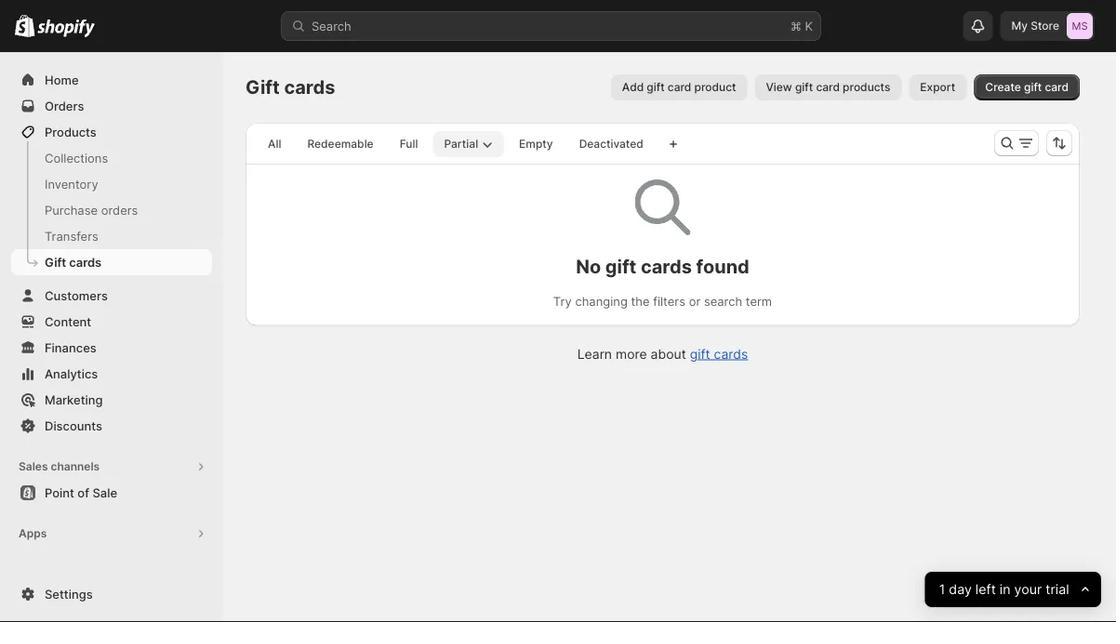 Task type: vqa. For each thing, say whether or not it's contained in the screenshot.
Browse BUTTON
no



Task type: describe. For each thing, give the bounding box(es) containing it.
store
[[1031, 19, 1060, 33]]

product
[[695, 80, 736, 94]]

products link
[[11, 119, 212, 145]]

products
[[45, 125, 97, 139]]

point of sale
[[45, 486, 117, 500]]

all link
[[257, 131, 293, 157]]

point of sale link
[[11, 480, 212, 506]]

0 vertical spatial gift cards
[[246, 76, 335, 99]]

transfers
[[45, 229, 98, 243]]

purchase orders
[[45, 203, 138, 217]]

inventory link
[[11, 171, 212, 197]]

gift for no
[[606, 255, 637, 278]]

your
[[1015, 582, 1043, 598]]

card for product
[[668, 80, 692, 94]]

gift for create
[[1025, 80, 1043, 94]]

of
[[78, 486, 89, 500]]

full link
[[389, 131, 429, 157]]

sales channels button
[[11, 454, 212, 480]]

shopify image
[[15, 15, 35, 37]]

view
[[766, 80, 793, 94]]

view gift card products link
[[755, 74, 902, 101]]

search
[[704, 295, 743, 309]]

my
[[1012, 19, 1028, 33]]

purchase orders link
[[11, 197, 212, 223]]

create gift card link
[[975, 74, 1080, 101]]

the
[[631, 295, 650, 309]]

partial
[[444, 137, 478, 151]]

sales
[[19, 460, 48, 474]]

learn
[[578, 346, 612, 362]]

found
[[697, 255, 750, 278]]

filters
[[653, 295, 686, 309]]

about
[[651, 346, 687, 362]]

tab list containing all
[[253, 130, 659, 157]]

point of sale button
[[0, 480, 223, 506]]

finances
[[45, 341, 97, 355]]

home link
[[11, 67, 212, 93]]

1 day left in your trial button
[[926, 572, 1102, 608]]

gift for view
[[796, 80, 814, 94]]

card for products
[[816, 80, 840, 94]]

home
[[45, 73, 79, 87]]

analytics link
[[11, 361, 212, 387]]

redeemable
[[307, 137, 374, 151]]

customers link
[[11, 283, 212, 309]]

changing
[[575, 295, 628, 309]]

all
[[268, 137, 281, 151]]

customers
[[45, 288, 108, 303]]

finances link
[[11, 335, 212, 361]]

try
[[554, 295, 572, 309]]

gift cards link
[[11, 249, 212, 275]]

in
[[1000, 582, 1011, 598]]

orders link
[[11, 93, 212, 119]]

trial
[[1046, 582, 1070, 598]]

add gift card product link
[[611, 74, 748, 101]]

products
[[843, 80, 891, 94]]

1
[[940, 582, 946, 598]]

point
[[45, 486, 74, 500]]

⌘ k
[[791, 19, 813, 33]]

inventory
[[45, 177, 98, 191]]

analytics
[[45, 367, 98, 381]]

export
[[921, 80, 956, 94]]

1 day left in your trial
[[940, 582, 1070, 598]]

apps
[[19, 527, 47, 541]]

settings
[[45, 587, 93, 602]]

deactivated link
[[568, 131, 655, 157]]

more
[[616, 346, 647, 362]]

0 horizontal spatial gift cards
[[45, 255, 102, 269]]

view gift card products
[[766, 80, 891, 94]]

0 horizontal spatial gift
[[45, 255, 66, 269]]

gift for add
[[647, 80, 665, 94]]

left
[[976, 582, 997, 598]]

no
[[576, 255, 601, 278]]

1 horizontal spatial gift
[[246, 76, 280, 99]]



Task type: locate. For each thing, give the bounding box(es) containing it.
content
[[45, 315, 91, 329]]

or
[[689, 295, 701, 309]]

k
[[805, 19, 813, 33]]

orders
[[45, 99, 84, 113]]

day
[[950, 582, 972, 598]]

card right create
[[1045, 80, 1069, 94]]

cards up redeemable
[[284, 76, 335, 99]]

card inside view gift card products link
[[816, 80, 840, 94]]

orders
[[101, 203, 138, 217]]

gift cards up the all
[[246, 76, 335, 99]]

gift cards link
[[690, 346, 748, 362]]

1 horizontal spatial card
[[816, 80, 840, 94]]

gift cards
[[246, 76, 335, 99], [45, 255, 102, 269]]

collections link
[[11, 145, 212, 171]]

channels
[[51, 460, 100, 474]]

empty link
[[508, 131, 565, 157]]

term
[[746, 295, 773, 309]]

1 card from the left
[[668, 80, 692, 94]]

card
[[668, 80, 692, 94], [816, 80, 840, 94], [1045, 80, 1069, 94]]

collections
[[45, 151, 108, 165]]

full
[[400, 137, 418, 151]]

2 horizontal spatial card
[[1045, 80, 1069, 94]]

search
[[312, 19, 352, 33]]

settings link
[[11, 582, 212, 608]]

gift up the all
[[246, 76, 280, 99]]

create gift card
[[986, 80, 1069, 94]]

⌘
[[791, 19, 802, 33]]

card inside create gift card link
[[1045, 80, 1069, 94]]

cards up filters
[[641, 255, 692, 278]]

0 horizontal spatial card
[[668, 80, 692, 94]]

try changing the filters or search term
[[554, 295, 773, 309]]

purchase
[[45, 203, 98, 217]]

gift right view
[[796, 80, 814, 94]]

discounts
[[45, 419, 102, 433]]

3 card from the left
[[1045, 80, 1069, 94]]

learn more about gift cards
[[578, 346, 748, 362]]

gift right create
[[1025, 80, 1043, 94]]

my store
[[1012, 19, 1060, 33]]

create
[[986, 80, 1022, 94]]

empty
[[519, 137, 553, 151]]

1 vertical spatial gift cards
[[45, 255, 102, 269]]

gift right about
[[690, 346, 711, 362]]

gift down the transfers
[[45, 255, 66, 269]]

0 vertical spatial gift
[[246, 76, 280, 99]]

gift
[[647, 80, 665, 94], [796, 80, 814, 94], [1025, 80, 1043, 94], [606, 255, 637, 278], [690, 346, 711, 362]]

discounts link
[[11, 413, 212, 439]]

add gift card product
[[622, 80, 736, 94]]

partial button
[[433, 131, 504, 157]]

gift right no
[[606, 255, 637, 278]]

apps button
[[11, 521, 212, 547]]

shopify image
[[37, 19, 95, 38]]

marketing link
[[11, 387, 212, 413]]

card inside the add gift card product link
[[668, 80, 692, 94]]

sales channels
[[19, 460, 100, 474]]

redeemable link
[[296, 131, 385, 157]]

card left products
[[816, 80, 840, 94]]

content link
[[11, 309, 212, 335]]

tab list
[[253, 130, 659, 157]]

deactivated
[[579, 137, 644, 151]]

cards
[[284, 76, 335, 99], [69, 255, 102, 269], [641, 255, 692, 278], [714, 346, 748, 362]]

transfers link
[[11, 223, 212, 249]]

gift
[[246, 76, 280, 99], [45, 255, 66, 269]]

empty search results image
[[635, 180, 691, 235]]

export button
[[910, 74, 967, 101]]

my store image
[[1067, 13, 1093, 39]]

1 vertical spatial gift
[[45, 255, 66, 269]]

cards down the transfers
[[69, 255, 102, 269]]

add
[[622, 80, 644, 94]]

gift cards down the transfers
[[45, 255, 102, 269]]

sale
[[92, 486, 117, 500]]

card left product
[[668, 80, 692, 94]]

gift right add
[[647, 80, 665, 94]]

1 horizontal spatial gift cards
[[246, 76, 335, 99]]

cards down search
[[714, 346, 748, 362]]

2 card from the left
[[816, 80, 840, 94]]

marketing
[[45, 393, 103, 407]]

no gift cards found
[[576, 255, 750, 278]]



